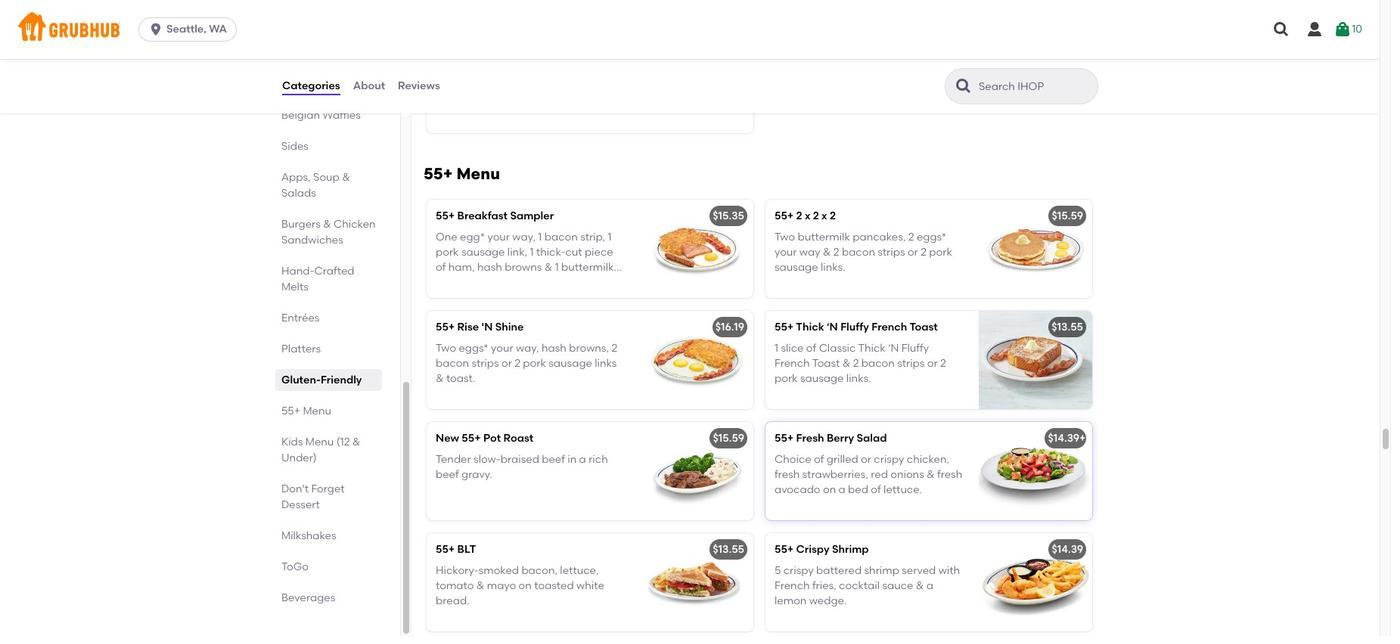 Task type: vqa. For each thing, say whether or not it's contained in the screenshot.
55+ associated with 1 slice of Classic Thick 'N Fluffy French Toast & 2 bacon strips or 2 pork sausage links.
yes



Task type: describe. For each thing, give the bounding box(es) containing it.
55+ 2 x 2 x 2
[[775, 209, 836, 222]]

rise
[[457, 320, 479, 333]]

$5.99
[[718, 44, 744, 57]]

crafted
[[314, 265, 354, 278]]

10
[[1352, 23, 1362, 35]]

or inside two eggs* your way, hash browns, 2 bacon strips or 2 pork sausage links & toast.
[[501, 357, 512, 370]]

fries
[[474, 44, 498, 57]]

sausage inside two buttermilk pancakes, 2 eggs* your way & 2 bacon strips or 2 pork sausage links.
[[775, 261, 818, 274]]

apps,
[[281, 171, 311, 184]]

lettuce.
[[884, 484, 922, 497]]

two buttermilk pancakes, 2 eggs* your way & 2 bacon strips or 2 pork sausage links.
[[775, 231, 952, 274]]

house-
[[281, 93, 318, 106]]

salad
[[857, 432, 887, 444]]

wedge.
[[809, 595, 847, 608]]

55+ blt image
[[640, 533, 753, 631]]

onions
[[890, 468, 924, 481]]

1 up thick- at top
[[538, 231, 542, 243]]

about
[[353, 79, 385, 92]]

in
[[568, 453, 577, 466]]

0 vertical spatial toast
[[910, 320, 938, 333]]

55+ for two buttermilk pancakes, 2 eggs* your way & 2 bacon strips or 2 pork sausage links.
[[775, 209, 794, 222]]

forget
[[311, 483, 345, 495]]

bacon inside two eggs* your way, hash browns, 2 bacon strips or 2 pork sausage links & toast.
[[436, 357, 469, 370]]

or inside choice of grilled or crispy chicken, fresh strawberries, red onions & fresh avocado on a bed of lettuce.
[[861, 453, 871, 466]]

or inside two buttermilk pancakes, 2 eggs* your way & 2 bacon strips or 2 pork sausage links.
[[908, 246, 918, 259]]

strips inside two buttermilk pancakes, 2 eggs* your way & 2 bacon strips or 2 pork sausage links.
[[878, 246, 905, 259]]

hash inside two eggs* your way, hash browns, 2 bacon strips or 2 pork sausage links & toast.
[[542, 342, 566, 355]]

sausage inside 1 slice of classic thick 'n fluffy french toast & 2 bacon strips or 2 pork sausage links.
[[800, 373, 844, 385]]

french fries
[[436, 44, 498, 57]]

2 fresh from the left
[[937, 468, 962, 481]]

sausage inside two eggs* your way, hash browns, 2 bacon strips or 2 pork sausage links & toast.
[[549, 357, 592, 370]]

55+ for choice of grilled or crispy chicken, fresh strawberries, red onions & fresh avocado on a bed of lettuce.
[[775, 432, 794, 444]]

links. inside 1 slice of classic thick 'n fluffy french toast & 2 bacon strips or 2 pork sausage links.
[[846, 373, 871, 385]]

buttermilk inside two buttermilk pancakes, 2 eggs* your way & 2 bacon strips or 2 pork sausage links.
[[798, 231, 850, 243]]

classic
[[819, 342, 856, 355]]

two for two eggs* your way, hash browns, 2 bacon strips or 2 pork sausage links & toast.
[[436, 342, 456, 355]]

fresh
[[796, 432, 824, 444]]

0 horizontal spatial thick
[[796, 320, 824, 333]]

1 fresh from the left
[[775, 468, 800, 481]]

roast
[[503, 432, 533, 444]]

hand-
[[281, 265, 314, 278]]

braised
[[501, 453, 539, 466]]

battered
[[816, 564, 862, 577]]

55+ thick 'n fluffy french toast image
[[979, 311, 1092, 409]]

house-made belgian waffles
[[281, 93, 361, 122]]

served
[[902, 564, 936, 577]]

hand-crafted melts
[[281, 265, 354, 293]]

chicken,
[[907, 453, 949, 466]]

way, for pork
[[516, 342, 539, 355]]

reviews button
[[397, 59, 441, 113]]

apps, soup & salads
[[281, 171, 350, 200]]

categories button
[[281, 59, 341, 113]]

55+ crispy shrimp
[[775, 543, 869, 556]]

1 vertical spatial friendly
[[321, 374, 362, 387]]

egg*
[[460, 231, 485, 243]]

on inside choice of grilled or crispy chicken, fresh strawberries, red onions & fresh avocado on a bed of lettuce.
[[823, 484, 836, 497]]

eggs* inside two eggs* your way, hash browns, 2 bacon strips or 2 pork sausage links & toast.
[[459, 342, 488, 355]]

links. inside two buttermilk pancakes, 2 eggs* your way & 2 bacon strips or 2 pork sausage links.
[[821, 261, 845, 274]]

1 vertical spatial gluten-
[[281, 374, 321, 387]]

sausage inside the one egg* your way, 1 bacon strip, 1 pork sausage link, 1 thick-cut piece of ham, hash browns & 1 buttermilk pancake.
[[461, 246, 505, 259]]

one egg* your way, 1 bacon strip, 1 pork sausage link, 1 thick-cut piece of ham, hash browns & 1 buttermilk pancake.
[[436, 231, 614, 290]]

55+ for two eggs* your way, hash browns, 2 bacon strips or 2 pork sausage links & toast.
[[436, 320, 455, 333]]

1 inside 1 slice of classic thick 'n fluffy french toast & 2 bacon strips or 2 pork sausage links.
[[775, 342, 778, 355]]

svg image inside the seattle, wa button
[[148, 22, 163, 37]]

0 vertical spatial gluten-friendly
[[436, 66, 515, 79]]

sauce
[[882, 580, 913, 592]]

menu inside kids menu (12 & under)
[[305, 436, 334, 449]]

waffles
[[322, 109, 361, 122]]

piece
[[585, 246, 613, 259]]

hickory-
[[436, 564, 479, 577]]

sides
[[281, 140, 309, 153]]

bacon inside the one egg* your way, 1 bacon strip, 1 pork sausage link, 1 thick-cut piece of ham, hash browns & 1 buttermilk pancake.
[[544, 231, 578, 243]]

tender
[[436, 453, 471, 466]]

of down red
[[871, 484, 881, 497]]

a inside 'tender slow-braised beef in a rich beef gravy.'
[[579, 453, 586, 466]]

55+ fresh berry salad
[[775, 432, 887, 444]]

pancakes,
[[853, 231, 906, 243]]

& inside kids menu (12 & under)
[[352, 436, 360, 449]]

$14.39 for $14.39
[[1052, 543, 1083, 556]]

tender slow-braised beef in a rich beef gravy.
[[436, 453, 608, 481]]

5
[[775, 564, 781, 577]]

0 vertical spatial friendly
[[475, 66, 515, 79]]

$13.55 for 1 slice of classic thick 'n fluffy french toast & 2 bacon strips or 2 pork sausage links.
[[1052, 320, 1083, 333]]

on inside hickory-smoked bacon, lettuce, tomato & mayo on toasted white bread.
[[519, 580, 532, 592]]

1 vertical spatial gluten-friendly
[[281, 374, 362, 387]]

slow-
[[474, 453, 501, 466]]

& inside 5 crispy battered shrimp served with french fries, cocktail sauce & a lemon wedge.
[[916, 580, 924, 592]]

sampler
[[510, 209, 554, 222]]

pork inside 1 slice of classic thick 'n fluffy french toast & 2 bacon strips or 2 pork sausage links.
[[775, 373, 798, 385]]

pork inside two eggs* your way, hash browns, 2 bacon strips or 2 pork sausage links & toast.
[[523, 357, 546, 370]]

crispy inside choice of grilled or crispy chicken, fresh strawberries, red onions & fresh avocado on a bed of lettuce.
[[874, 453, 904, 466]]

crispy
[[796, 543, 830, 556]]

$15.35
[[713, 209, 744, 222]]

smoked
[[479, 564, 519, 577]]

grilled
[[827, 453, 858, 466]]

'n
[[481, 320, 493, 333]]

fries,
[[812, 580, 836, 592]]

dessert
[[281, 498, 320, 511]]

one
[[436, 231, 457, 243]]

55+ breakfast sampler image
[[640, 199, 753, 298]]

your inside two buttermilk pancakes, 2 eggs* your way & 2 bacon strips or 2 pork sausage links.
[[775, 246, 797, 259]]

platters
[[281, 343, 321, 356]]

tomato
[[436, 580, 474, 592]]

1 down thick- at top
[[555, 261, 559, 274]]

1 right strip,
[[608, 231, 612, 243]]

2 x from the left
[[822, 209, 827, 222]]

avocado
[[775, 484, 820, 497]]

$15.59 for two buttermilk pancakes, 2 eggs* your way & 2 bacon strips or 2 pork sausage links.
[[1052, 209, 1083, 222]]

or inside 1 slice of classic thick 'n fluffy french toast & 2 bacon strips or 2 pork sausage links.
[[927, 357, 938, 370]]

categories
[[282, 79, 340, 92]]

0 vertical spatial fluffy
[[840, 320, 869, 333]]

& inside two buttermilk pancakes, 2 eggs* your way & 2 bacon strips or 2 pork sausage links.
[[823, 246, 831, 259]]

shrimp
[[864, 564, 899, 577]]

blt
[[457, 543, 476, 556]]

strip,
[[580, 231, 605, 243]]

55+ for 5 crispy battered shrimp served with french fries, cocktail sauce & a lemon wedge.
[[775, 543, 794, 556]]

search icon image
[[955, 77, 973, 95]]

white
[[576, 580, 604, 592]]

$14.39 +
[[1048, 432, 1086, 444]]

with
[[938, 564, 960, 577]]

1 vertical spatial menu
[[303, 405, 331, 418]]

two eggs* your way, hash browns, 2 bacon strips or 2 pork sausage links & toast.
[[436, 342, 617, 385]]

crispy inside 5 crispy battered shrimp served with french fries, cocktail sauce & a lemon wedge.
[[783, 564, 814, 577]]

red
[[871, 468, 888, 481]]

about button
[[352, 59, 386, 113]]

of inside the one egg* your way, 1 bacon strip, 1 pork sausage link, 1 thick-cut piece of ham, hash browns & 1 buttermilk pancake.
[[436, 261, 446, 274]]

seattle, wa
[[166, 23, 227, 36]]

eggs* inside two buttermilk pancakes, 2 eggs* your way & 2 bacon strips or 2 pork sausage links.
[[917, 231, 946, 243]]

new
[[436, 432, 459, 444]]

belgian
[[281, 109, 320, 122]]

buttermilk inside the one egg* your way, 1 bacon strip, 1 pork sausage link, 1 thick-cut piece of ham, hash browns & 1 buttermilk pancake.
[[561, 261, 614, 274]]

a inside 5 crispy battered shrimp served with french fries, cocktail sauce & a lemon wedge.
[[926, 580, 933, 592]]



Task type: locate. For each thing, give the bounding box(es) containing it.
burgers
[[281, 218, 321, 231]]

55+ for hickory-smoked bacon, lettuce, tomato & mayo on toasted white bread.
[[436, 543, 455, 556]]

0 horizontal spatial gluten-
[[281, 374, 321, 387]]

'n down 55+ thick 'n fluffy french toast on the right bottom of page
[[888, 342, 899, 355]]

beef down tender
[[436, 468, 459, 481]]

$14.39
[[1048, 432, 1079, 444], [1052, 543, 1083, 556]]

0 vertical spatial menu
[[456, 164, 500, 183]]

of up strawberries,
[[814, 453, 824, 466]]

cut
[[565, 246, 582, 259]]

gluten- down french fries
[[436, 66, 475, 79]]

thick up slice
[[796, 320, 824, 333]]

ham,
[[448, 261, 475, 274]]

1 vertical spatial way,
[[516, 342, 539, 355]]

of right slice
[[806, 342, 816, 355]]

& right (12
[[352, 436, 360, 449]]

under)
[[281, 452, 317, 464]]

pork inside two buttermilk pancakes, 2 eggs* your way & 2 bacon strips or 2 pork sausage links.
[[929, 246, 952, 259]]

& left toast.
[[436, 373, 444, 385]]

55+ fresh berry salad image
[[979, 422, 1092, 520]]

0 horizontal spatial fresh
[[775, 468, 800, 481]]

55+ breakfast sampler
[[436, 209, 554, 222]]

0 horizontal spatial hash
[[477, 261, 502, 274]]

55+ rise 'n shine
[[436, 320, 524, 333]]

two for two buttermilk pancakes, 2 eggs* your way & 2 bacon strips or 2 pork sausage links.
[[775, 231, 795, 243]]

& down chicken,
[[927, 468, 935, 481]]

crispy up red
[[874, 453, 904, 466]]

0 vertical spatial hash
[[477, 261, 502, 274]]

0 horizontal spatial $13.55
[[713, 543, 744, 556]]

of
[[436, 261, 446, 274], [806, 342, 816, 355], [814, 453, 824, 466], [871, 484, 881, 497]]

1 horizontal spatial fresh
[[937, 468, 962, 481]]

0 vertical spatial on
[[823, 484, 836, 497]]

choice
[[775, 453, 811, 466]]

0 vertical spatial two
[[775, 231, 795, 243]]

french inside 5 crispy battered shrimp served with french fries, cocktail sauce & a lemon wedge.
[[775, 580, 810, 592]]

sausage down egg*
[[461, 246, 505, 259]]

strips down pancakes,
[[878, 246, 905, 259]]

$13.55 for hickory-smoked bacon, lettuce, tomato & mayo on toasted white bread.
[[713, 543, 744, 556]]

strips inside two eggs* your way, hash browns, 2 bacon strips or 2 pork sausage links & toast.
[[472, 357, 499, 370]]

hash inside the one egg* your way, 1 bacon strip, 1 pork sausage link, 1 thick-cut piece of ham, hash browns & 1 buttermilk pancake.
[[477, 261, 502, 274]]

french up 1 slice of classic thick 'n fluffy french toast & 2 bacon strips or 2 pork sausage links.
[[872, 320, 907, 333]]

1 x from the left
[[805, 209, 810, 222]]

55+ crispy shrimp image
[[979, 533, 1092, 631]]

& down served
[[916, 580, 924, 592]]

0 horizontal spatial toast
[[812, 357, 840, 370]]

toast inside 1 slice of classic thick 'n fluffy french toast & 2 bacon strips or 2 pork sausage links.
[[812, 357, 840, 370]]

1 vertical spatial beef
[[436, 468, 459, 481]]

or
[[908, 246, 918, 259], [501, 357, 512, 370], [927, 357, 938, 370], [861, 453, 871, 466]]

hash right ham,
[[477, 261, 502, 274]]

1 horizontal spatial $13.55
[[1052, 320, 1083, 333]]

55+ for 1 slice of classic thick 'n fluffy french toast & 2 bacon strips or 2 pork sausage links.
[[775, 320, 794, 333]]

0 horizontal spatial $15.59
[[713, 432, 744, 444]]

x
[[805, 209, 810, 222], [822, 209, 827, 222]]

2 vertical spatial a
[[926, 580, 933, 592]]

0 horizontal spatial links.
[[821, 261, 845, 274]]

gluten- down platters in the left of the page
[[281, 374, 321, 387]]

0 vertical spatial buttermilk
[[798, 231, 850, 243]]

your
[[488, 231, 510, 243], [775, 246, 797, 259], [491, 342, 513, 355]]

1 vertical spatial toast
[[812, 357, 840, 370]]

way, inside the one egg* your way, 1 bacon strip, 1 pork sausage link, 1 thick-cut piece of ham, hash browns & 1 buttermilk pancake.
[[512, 231, 536, 243]]

55+ rise 'n shine image
[[640, 311, 753, 409]]

two inside two buttermilk pancakes, 2 eggs* your way & 2 bacon strips or 2 pork sausage links.
[[775, 231, 795, 243]]

your left way
[[775, 246, 797, 259]]

5 crispy battered shrimp served with french fries, cocktail sauce & a lemon wedge.
[[775, 564, 960, 608]]

two inside two eggs* your way, hash browns, 2 bacon strips or 2 pork sausage links & toast.
[[436, 342, 456, 355]]

beverages
[[281, 592, 335, 604]]

1 horizontal spatial friendly
[[475, 66, 515, 79]]

1 horizontal spatial 'n
[[888, 342, 899, 355]]

0 vertical spatial thick
[[796, 320, 824, 333]]

toast up 1 slice of classic thick 'n fluffy french toast & 2 bacon strips or 2 pork sausage links.
[[910, 320, 938, 333]]

1 left slice
[[775, 342, 778, 355]]

2 vertical spatial menu
[[305, 436, 334, 449]]

0 horizontal spatial crispy
[[783, 564, 814, 577]]

1 vertical spatial your
[[775, 246, 797, 259]]

french up lemon
[[775, 580, 810, 592]]

0 horizontal spatial fluffy
[[840, 320, 869, 333]]

0 horizontal spatial beef
[[436, 468, 459, 481]]

hash left the browns,
[[542, 342, 566, 355]]

0 vertical spatial links.
[[821, 261, 845, 274]]

menu up kids menu (12 & under)
[[303, 405, 331, 418]]

+
[[1079, 432, 1086, 444]]

0 vertical spatial beef
[[542, 453, 565, 466]]

1 horizontal spatial eggs*
[[917, 231, 946, 243]]

& right soup
[[342, 171, 350, 184]]

gravy.
[[461, 468, 492, 481]]

1 vertical spatial thick
[[858, 342, 886, 355]]

1 right link,
[[530, 246, 534, 259]]

berry
[[827, 432, 854, 444]]

1 horizontal spatial $15.59
[[1052, 209, 1083, 222]]

your inside two eggs* your way, hash browns, 2 bacon strips or 2 pork sausage links & toast.
[[491, 342, 513, 355]]

french fries image
[[640, 35, 753, 133]]

strips down 55+ thick 'n fluffy french toast on the right bottom of page
[[897, 357, 925, 370]]

2 horizontal spatial a
[[926, 580, 933, 592]]

1 vertical spatial hash
[[542, 342, 566, 355]]

1 horizontal spatial fluffy
[[902, 342, 929, 355]]

$14.39 for $14.39 +
[[1048, 432, 1079, 444]]

beef
[[542, 453, 565, 466], [436, 468, 459, 481]]

0 vertical spatial way,
[[512, 231, 536, 243]]

friendly down platters in the left of the page
[[321, 374, 362, 387]]

shrimp
[[832, 543, 869, 556]]

buttermilk down piece
[[561, 261, 614, 274]]

milkshakes
[[281, 530, 336, 542]]

& inside hickory-smoked bacon, lettuce, tomato & mayo on toasted white bread.
[[476, 580, 484, 592]]

don't
[[281, 483, 309, 495]]

x up way
[[805, 209, 810, 222]]

1 horizontal spatial 55+ menu
[[424, 164, 500, 183]]

1 horizontal spatial buttermilk
[[798, 231, 850, 243]]

sausage
[[461, 246, 505, 259], [775, 261, 818, 274], [549, 357, 592, 370], [800, 373, 844, 385]]

fresh down "choice"
[[775, 468, 800, 481]]

hickory-smoked bacon, lettuce, tomato & mayo on toasted white bread.
[[436, 564, 604, 608]]

seattle, wa button
[[139, 17, 243, 42]]

& inside choice of grilled or crispy chicken, fresh strawberries, red onions & fresh avocado on a bed of lettuce.
[[927, 468, 935, 481]]

melts
[[281, 281, 308, 293]]

0 horizontal spatial friendly
[[321, 374, 362, 387]]

1
[[538, 231, 542, 243], [608, 231, 612, 243], [530, 246, 534, 259], [555, 261, 559, 274], [775, 342, 778, 355]]

shine
[[495, 320, 524, 333]]

your for one egg* your way, 1 bacon strip, 1 pork sausage link, 1 thick-cut piece of ham, hash browns & 1 buttermilk pancake.
[[488, 231, 510, 243]]

1 horizontal spatial thick
[[858, 342, 886, 355]]

on
[[823, 484, 836, 497], [519, 580, 532, 592]]

bacon down pancakes,
[[842, 246, 875, 259]]

& down thick- at top
[[544, 261, 552, 274]]

a
[[579, 453, 586, 466], [839, 484, 846, 497], [926, 580, 933, 592]]

0 horizontal spatial two
[[436, 342, 456, 355]]

crispy right 5
[[783, 564, 814, 577]]

strips
[[878, 246, 905, 259], [472, 357, 499, 370], [897, 357, 925, 370]]

french inside 1 slice of classic thick 'n fluffy french toast & 2 bacon strips or 2 pork sausage links.
[[775, 357, 810, 370]]

$15.59
[[1052, 209, 1083, 222], [713, 432, 744, 444]]

beef left in
[[542, 453, 565, 466]]

gluten-friendly down french fries
[[436, 66, 515, 79]]

a down served
[[926, 580, 933, 592]]

salads
[[281, 187, 316, 200]]

way, down shine
[[516, 342, 539, 355]]

0 horizontal spatial on
[[519, 580, 532, 592]]

soup
[[313, 171, 339, 184]]

1 slice of classic thick 'n fluffy french toast & 2 bacon strips or 2 pork sausage links.
[[775, 342, 946, 385]]

menu
[[456, 164, 500, 183], [303, 405, 331, 418], [305, 436, 334, 449]]

toast.
[[446, 373, 475, 385]]

choice of grilled or crispy chicken, fresh strawberries, red onions & fresh avocado on a bed of lettuce.
[[775, 453, 962, 497]]

your for two eggs* your way, hash browns, 2 bacon strips or 2 pork sausage links & toast.
[[491, 342, 513, 355]]

eggs*
[[917, 231, 946, 243], [459, 342, 488, 355]]

your down shine
[[491, 342, 513, 355]]

reviews
[[398, 79, 440, 92]]

0 horizontal spatial a
[[579, 453, 586, 466]]

bacon inside 1 slice of classic thick 'n fluffy french toast & 2 bacon strips or 2 pork sausage links.
[[861, 357, 895, 370]]

'n inside 1 slice of classic thick 'n fluffy french toast & 2 bacon strips or 2 pork sausage links.
[[888, 342, 899, 355]]

fluffy inside 1 slice of classic thick 'n fluffy french toast & 2 bacon strips or 2 pork sausage links.
[[902, 342, 929, 355]]

friendly down fries
[[475, 66, 515, 79]]

& down classic
[[842, 357, 850, 370]]

1 vertical spatial links.
[[846, 373, 871, 385]]

55+ thick 'n fluffy french toast
[[775, 320, 938, 333]]

& inside burgers & chicken sandwiches
[[323, 218, 331, 231]]

a inside choice of grilled or crispy chicken, fresh strawberries, red onions & fresh avocado on a bed of lettuce.
[[839, 484, 846, 497]]

your inside the one egg* your way, 1 bacon strip, 1 pork sausage link, 1 thick-cut piece of ham, hash browns & 1 buttermilk pancake.
[[488, 231, 510, 243]]

made
[[318, 93, 348, 106]]

breakfast
[[457, 209, 508, 222]]

sausage down the browns,
[[549, 357, 592, 370]]

55+ for one egg* your way, 1 bacon strip, 1 pork sausage link, 1 thick-cut piece of ham, hash browns & 1 buttermilk pancake.
[[436, 209, 455, 222]]

1 vertical spatial eggs*
[[459, 342, 488, 355]]

browns
[[505, 261, 542, 274]]

on down strawberries,
[[823, 484, 836, 497]]

1 vertical spatial $13.55
[[713, 543, 744, 556]]

menu up breakfast
[[456, 164, 500, 183]]

1 vertical spatial $15.59
[[713, 432, 744, 444]]

links. down 55+ 2 x 2 x 2
[[821, 261, 845, 274]]

new 55+ pot roast image
[[640, 422, 753, 520]]

0 horizontal spatial 55+ menu
[[281, 405, 331, 418]]

links. down classic
[[846, 373, 871, 385]]

1 vertical spatial $14.39
[[1052, 543, 1083, 556]]

55+ 2 x 2 x 2 image
[[979, 199, 1092, 298]]

svg image inside 10 button
[[1334, 20, 1352, 39]]

55+ menu up kids
[[281, 405, 331, 418]]

Search IHOP search field
[[977, 79, 1093, 94]]

$15.59 for tender slow-braised beef in a rich beef gravy.
[[713, 432, 744, 444]]

0 vertical spatial eggs*
[[917, 231, 946, 243]]

lettuce,
[[560, 564, 599, 577]]

1 horizontal spatial on
[[823, 484, 836, 497]]

$13.55
[[1052, 320, 1083, 333], [713, 543, 744, 556]]

& left mayo
[[476, 580, 484, 592]]

toasted
[[534, 580, 574, 592]]

55+
[[424, 164, 453, 183], [436, 209, 455, 222], [775, 209, 794, 222], [436, 320, 455, 333], [775, 320, 794, 333], [281, 405, 300, 418], [462, 432, 481, 444], [775, 432, 794, 444], [436, 543, 455, 556], [775, 543, 794, 556]]

pork inside the one egg* your way, 1 bacon strip, 1 pork sausage link, 1 thick-cut piece of ham, hash browns & 1 buttermilk pancake.
[[436, 246, 459, 259]]

eggs* down rise
[[459, 342, 488, 355]]

wa
[[209, 23, 227, 36]]

0 vertical spatial 'n
[[827, 320, 838, 333]]

mayo
[[487, 580, 516, 592]]

bacon up thick- at top
[[544, 231, 578, 243]]

1 horizontal spatial two
[[775, 231, 795, 243]]

pork
[[436, 246, 459, 259], [929, 246, 952, 259], [523, 357, 546, 370], [775, 373, 798, 385]]

& inside 1 slice of classic thick 'n fluffy french toast & 2 bacon strips or 2 pork sausage links.
[[842, 357, 850, 370]]

1 vertical spatial fluffy
[[902, 342, 929, 355]]

0 vertical spatial $14.39
[[1048, 432, 1079, 444]]

& inside the one egg* your way, 1 bacon strip, 1 pork sausage link, 1 thick-cut piece of ham, hash browns & 1 buttermilk pancake.
[[544, 261, 552, 274]]

menu left (12
[[305, 436, 334, 449]]

two down 55+ 2 x 2 x 2
[[775, 231, 795, 243]]

'n up classic
[[827, 320, 838, 333]]

bacon,
[[521, 564, 558, 577]]

link,
[[507, 246, 527, 259]]

rich
[[589, 453, 608, 466]]

bed
[[848, 484, 868, 497]]

& inside apps, soup & salads
[[342, 171, 350, 184]]

1 vertical spatial on
[[519, 580, 532, 592]]

thick inside 1 slice of classic thick 'n fluffy french toast & 2 bacon strips or 2 pork sausage links.
[[858, 342, 886, 355]]

chicken
[[334, 218, 376, 231]]

1 horizontal spatial gluten-friendly
[[436, 66, 515, 79]]

strips up toast.
[[472, 357, 499, 370]]

0 vertical spatial your
[[488, 231, 510, 243]]

french left fries
[[436, 44, 471, 57]]

55+ menu up breakfast
[[424, 164, 500, 183]]

$16.19
[[715, 320, 744, 333]]

1 horizontal spatial x
[[822, 209, 827, 222]]

slice
[[781, 342, 804, 355]]

1 vertical spatial buttermilk
[[561, 261, 614, 274]]

x up two buttermilk pancakes, 2 eggs* your way & 2 bacon strips or 2 pork sausage links.
[[822, 209, 827, 222]]

links
[[595, 357, 617, 370]]

your down the 55+ breakfast sampler
[[488, 231, 510, 243]]

0 vertical spatial gluten-
[[436, 66, 475, 79]]

0 vertical spatial $15.59
[[1052, 209, 1083, 222]]

1 horizontal spatial links.
[[846, 373, 871, 385]]

new 55+ pot roast
[[436, 432, 533, 444]]

buttermilk up way
[[798, 231, 850, 243]]

0 horizontal spatial 'n
[[827, 320, 838, 333]]

fresh down chicken,
[[937, 468, 962, 481]]

0 vertical spatial crispy
[[874, 453, 904, 466]]

way, for 1
[[512, 231, 536, 243]]

0 vertical spatial 55+ menu
[[424, 164, 500, 183]]

strips inside 1 slice of classic thick 'n fluffy french toast & 2 bacon strips or 2 pork sausage links.
[[897, 357, 925, 370]]

main navigation navigation
[[0, 0, 1380, 59]]

way, up link,
[[512, 231, 536, 243]]

fluffy up classic
[[840, 320, 869, 333]]

1 vertical spatial 55+ menu
[[281, 405, 331, 418]]

burgers & chicken sandwiches
[[281, 218, 376, 247]]

2 vertical spatial your
[[491, 342, 513, 355]]

gluten-friendly down platters in the left of the page
[[281, 374, 362, 387]]

1 horizontal spatial toast
[[910, 320, 938, 333]]

seattle,
[[166, 23, 206, 36]]

bacon down 55+ thick 'n fluffy french toast on the right bottom of page
[[861, 357, 895, 370]]

0 vertical spatial $13.55
[[1052, 320, 1083, 333]]

bacon up toast.
[[436, 357, 469, 370]]

friendly
[[475, 66, 515, 79], [321, 374, 362, 387]]

1 vertical spatial crispy
[[783, 564, 814, 577]]

1 horizontal spatial a
[[839, 484, 846, 497]]

& right way
[[823, 246, 831, 259]]

of left ham,
[[436, 261, 446, 274]]

1 vertical spatial two
[[436, 342, 456, 355]]

thick down 55+ thick 'n fluffy french toast on the right bottom of page
[[858, 342, 886, 355]]

of inside 1 slice of classic thick 'n fluffy french toast & 2 bacon strips or 2 pork sausage links.
[[806, 342, 816, 355]]

fluffy down 55+ thick 'n fluffy french toast on the right bottom of page
[[902, 342, 929, 355]]

a left bed
[[839, 484, 846, 497]]

svg image
[[1272, 20, 1290, 39], [1306, 20, 1324, 39], [1334, 20, 1352, 39], [148, 22, 163, 37]]

sandwiches
[[281, 234, 343, 247]]

on down bacon,
[[519, 580, 532, 592]]

sausage down classic
[[800, 373, 844, 385]]

0 horizontal spatial x
[[805, 209, 810, 222]]

1 vertical spatial 'n
[[888, 342, 899, 355]]

togo
[[281, 561, 309, 573]]

1 vertical spatial a
[[839, 484, 846, 497]]

browns,
[[569, 342, 609, 355]]

bacon inside two buttermilk pancakes, 2 eggs* your way & 2 bacon strips or 2 pork sausage links.
[[842, 246, 875, 259]]

& up sandwiches
[[323, 218, 331, 231]]

french down slice
[[775, 357, 810, 370]]

a right in
[[579, 453, 586, 466]]

1 horizontal spatial gluten-
[[436, 66, 475, 79]]

0 horizontal spatial gluten-friendly
[[281, 374, 362, 387]]

& inside two eggs* your way, hash browns, 2 bacon strips or 2 pork sausage links & toast.
[[436, 373, 444, 385]]

eggs* right pancakes,
[[917, 231, 946, 243]]

two up toast.
[[436, 342, 456, 355]]

0 vertical spatial a
[[579, 453, 586, 466]]

0 horizontal spatial eggs*
[[459, 342, 488, 355]]

toast down classic
[[812, 357, 840, 370]]

1 horizontal spatial hash
[[542, 342, 566, 355]]

1 horizontal spatial beef
[[542, 453, 565, 466]]

way, inside two eggs* your way, hash browns, 2 bacon strips or 2 pork sausage links & toast.
[[516, 342, 539, 355]]

sausage down way
[[775, 261, 818, 274]]

10 button
[[1334, 16, 1362, 43]]

0 horizontal spatial buttermilk
[[561, 261, 614, 274]]

1 horizontal spatial crispy
[[874, 453, 904, 466]]



